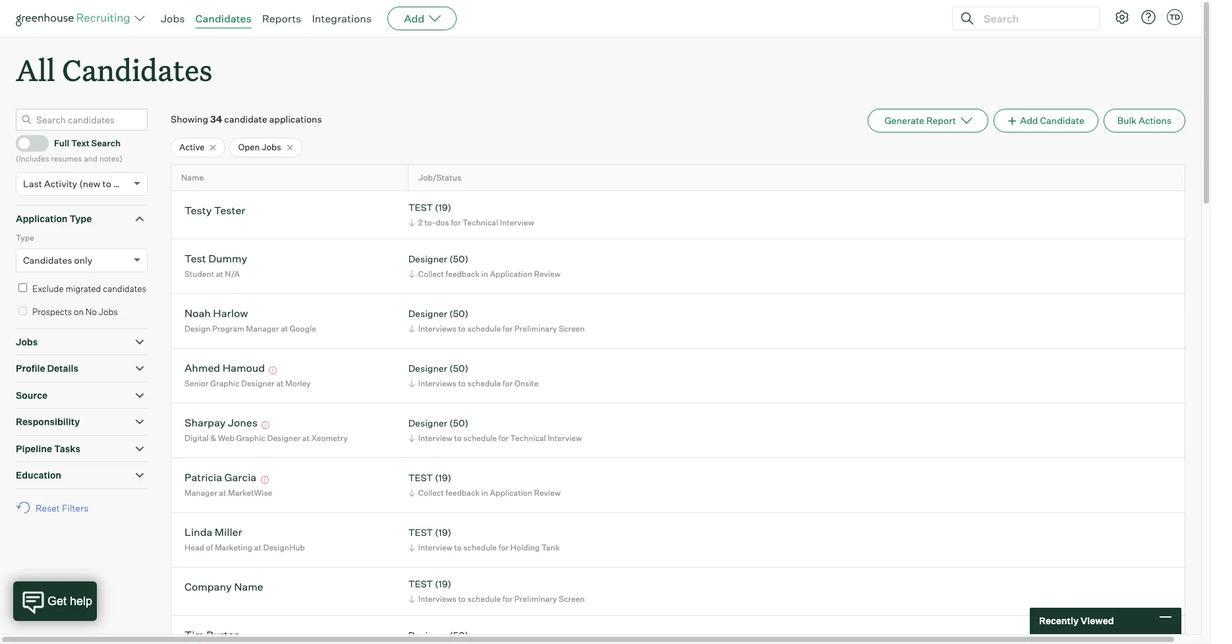 Task type: locate. For each thing, give the bounding box(es) containing it.
feedback for (50)
[[446, 269, 480, 279]]

morley
[[285, 378, 311, 388]]

schedule for test (19) interviews to schedule for preliminary screen
[[468, 594, 501, 604]]

schedule up test (19) collect feedback in application review
[[464, 433, 497, 443]]

1 vertical spatial interviews to schedule for preliminary screen link
[[407, 593, 588, 605]]

generate report button
[[869, 109, 989, 133]]

collect for test
[[418, 488, 444, 498]]

to up designer (50) interviews to schedule for onsite
[[458, 324, 466, 334]]

(50) down test (19) interviews to schedule for preliminary screen
[[450, 630, 469, 641]]

schedule inside designer (50) interviews to schedule for preliminary screen
[[468, 324, 501, 334]]

candidates down jobs link
[[62, 50, 213, 89]]

designer for designer (50) collect feedback in application review
[[409, 253, 448, 265]]

to for test (19) interviews to schedule for preliminary screen
[[458, 594, 466, 604]]

0 vertical spatial candidates
[[195, 12, 252, 25]]

last
[[23, 178, 42, 189]]

application type
[[16, 213, 92, 224]]

1 collect from the top
[[418, 269, 444, 279]]

0 vertical spatial technical
[[463, 218, 498, 227]]

type down last activity (new to old) option
[[70, 213, 92, 224]]

recently viewed
[[1040, 615, 1115, 626]]

(50) for designer (50) interviews to schedule for preliminary screen
[[450, 308, 469, 319]]

showing 34 candidate applications
[[171, 114, 322, 125]]

1 horizontal spatial type
[[70, 213, 92, 224]]

to up test (19) interviews to schedule for preliminary screen
[[454, 543, 462, 552]]

for for designer (50) interviews to schedule for preliminary screen
[[503, 324, 513, 334]]

2 (19) from the top
[[435, 472, 452, 484]]

at down patricia garcia link
[[219, 488, 226, 498]]

screen
[[559, 324, 585, 334], [559, 594, 585, 604]]

at left google on the left bottom
[[281, 324, 288, 334]]

for up designer (50) interviews to schedule for onsite
[[503, 324, 513, 334]]

test inside test (19) interviews to schedule for preliminary screen
[[409, 578, 433, 590]]

jobs left candidates link
[[161, 12, 185, 25]]

configure image
[[1115, 9, 1131, 25]]

0 vertical spatial application
[[16, 213, 68, 224]]

0 vertical spatial interviews
[[418, 324, 457, 334]]

(19) for test (19) 2 to-dos for technical interview
[[435, 202, 452, 213]]

for left holding
[[499, 543, 509, 552]]

graphic down jones
[[236, 433, 266, 443]]

1 collect feedback in application review link from the top
[[407, 268, 564, 280]]

in up designer (50) interviews to schedule for preliminary screen
[[482, 269, 488, 279]]

1 (50) from the top
[[450, 253, 469, 265]]

td button
[[1168, 9, 1183, 25]]

schedule
[[468, 324, 501, 334], [468, 378, 501, 388], [464, 433, 497, 443], [464, 543, 497, 552], [468, 594, 501, 604]]

technical inside the test (19) 2 to-dos for technical interview
[[463, 218, 498, 227]]

add candidate link
[[994, 109, 1099, 133]]

1 feedback from the top
[[446, 269, 480, 279]]

application inside test (19) collect feedback in application review
[[490, 488, 533, 498]]

technical right the "dos"
[[463, 218, 498, 227]]

2 collect from the top
[[418, 488, 444, 498]]

designer (50) collect feedback in application review
[[409, 253, 561, 279]]

0 vertical spatial collect
[[418, 269, 444, 279]]

manager down patricia
[[185, 488, 217, 498]]

to left old) at the left top of the page
[[103, 178, 111, 189]]

application for designer (50)
[[490, 269, 533, 279]]

0 vertical spatial collect feedback in application review link
[[407, 268, 564, 280]]

screen for (19)
[[559, 594, 585, 604]]

technical inside designer (50) interview to schedule for technical interview
[[511, 433, 546, 443]]

review inside test (19) collect feedback in application review
[[534, 488, 561, 498]]

2 collect feedback in application review link from the top
[[407, 487, 564, 499]]

at inside test dummy student at n/a
[[216, 269, 223, 279]]

1 vertical spatial add
[[1021, 115, 1039, 126]]

graphic down ahmed hamoud link
[[210, 378, 240, 388]]

exclude migrated candidates
[[32, 283, 146, 294]]

application up test (19) interview to schedule for holding tank
[[490, 488, 533, 498]]

technical
[[463, 218, 498, 227], [511, 433, 546, 443]]

graphic
[[210, 378, 240, 388], [236, 433, 266, 443]]

prospects on no jobs
[[32, 307, 118, 317]]

open jobs
[[238, 142, 281, 152]]

for inside the test (19) 2 to-dos for technical interview
[[451, 218, 461, 227]]

0 horizontal spatial technical
[[463, 218, 498, 227]]

schedule inside test (19) interviews to schedule for preliminary screen
[[468, 594, 501, 604]]

test (19) 2 to-dos for technical interview
[[409, 202, 534, 227]]

add inside popup button
[[404, 12, 425, 25]]

holding
[[511, 543, 540, 552]]

noah harlow design program manager at google
[[185, 307, 316, 334]]

(50) up interviews to schedule for onsite link
[[450, 363, 469, 374]]

0 vertical spatial add
[[404, 12, 425, 25]]

0 vertical spatial manager
[[246, 324, 279, 334]]

candidates only option
[[23, 254, 92, 265]]

(19) inside test (19) interviews to schedule for preliminary screen
[[435, 578, 452, 590]]

3 test from the top
[[409, 527, 433, 538]]

candidates up exclude on the left top of the page
[[23, 254, 72, 265]]

job/status
[[419, 173, 462, 183]]

screen inside designer (50) interviews to schedule for preliminary screen
[[559, 324, 585, 334]]

2 interviews to schedule for preliminary screen link from the top
[[407, 593, 588, 605]]

designer for designer (50) interviews to schedule for onsite
[[409, 363, 448, 374]]

jobs right the 'open'
[[262, 142, 281, 152]]

5 (50) from the top
[[450, 630, 469, 641]]

preliminary inside designer (50) interviews to schedule for preliminary screen
[[515, 324, 557, 334]]

showing
[[171, 114, 208, 125]]

collect feedback in application review link up designer (50) interviews to schedule for preliminary screen
[[407, 268, 564, 280]]

for for test (19) interviews to schedule for preliminary screen
[[503, 594, 513, 604]]

td button
[[1165, 7, 1186, 28]]

name down active
[[181, 173, 204, 183]]

in
[[482, 269, 488, 279], [482, 488, 488, 498]]

(50) inside 'designer (50) collect feedback in application review'
[[450, 253, 469, 265]]

0 vertical spatial screen
[[559, 324, 585, 334]]

at inside linda miller head of marketing at designhub
[[254, 543, 262, 552]]

interview inside the test (19) 2 to-dos for technical interview
[[500, 218, 534, 227]]

0 horizontal spatial type
[[16, 233, 34, 243]]

(50) down 2 to-dos for technical interview link
[[450, 253, 469, 265]]

for for test (19) 2 to-dos for technical interview
[[451, 218, 461, 227]]

collect feedback in application review link for (50)
[[407, 268, 564, 280]]

designhub
[[263, 543, 305, 552]]

screen for (50)
[[559, 324, 585, 334]]

schedule for test (19) interview to schedule for holding tank
[[464, 543, 497, 552]]

0 vertical spatial interviews to schedule for preliminary screen link
[[407, 322, 588, 335]]

at right marketing
[[254, 543, 262, 552]]

to inside designer (50) interview to schedule for technical interview
[[454, 433, 462, 443]]

at
[[216, 269, 223, 279], [281, 324, 288, 334], [276, 378, 284, 388], [303, 433, 310, 443], [219, 488, 226, 498], [254, 543, 262, 552]]

0 horizontal spatial manager
[[185, 488, 217, 498]]

schedule inside test (19) interview to schedule for holding tank
[[464, 543, 497, 552]]

in inside 'designer (50) collect feedback in application review'
[[482, 269, 488, 279]]

(50) inside designer (50) interviews to schedule for onsite
[[450, 363, 469, 374]]

hamoud
[[223, 362, 265, 375]]

0 vertical spatial review
[[534, 269, 561, 279]]

schedule for designer (50) interviews to schedule for preliminary screen
[[468, 324, 501, 334]]

manager
[[246, 324, 279, 334], [185, 488, 217, 498]]

feedback inside test (19) collect feedback in application review
[[446, 488, 480, 498]]

interviews
[[418, 324, 457, 334], [418, 378, 457, 388], [418, 594, 457, 604]]

(19) for test (19) interview to schedule for holding tank
[[435, 527, 452, 538]]

at left n/a
[[216, 269, 223, 279]]

schedule left onsite
[[468, 378, 501, 388]]

to up designer (50)
[[458, 594, 466, 604]]

to for designer (50) interview to schedule for technical interview
[[454, 433, 462, 443]]

last activity (new to old)
[[23, 178, 130, 189]]

for inside test (19) interview to schedule for holding tank
[[499, 543, 509, 552]]

(19) inside test (19) interview to schedule for holding tank
[[435, 527, 452, 538]]

designer inside designer (50) interviews to schedule for preliminary screen
[[409, 308, 448, 319]]

candidates for candidates
[[195, 12, 252, 25]]

designer
[[409, 253, 448, 265], [409, 308, 448, 319], [409, 363, 448, 374], [241, 378, 275, 388], [409, 418, 448, 429], [267, 433, 301, 443], [409, 630, 448, 641]]

0 horizontal spatial name
[[181, 173, 204, 183]]

1 horizontal spatial manager
[[246, 324, 279, 334]]

for inside designer (50) interviews to schedule for onsite
[[503, 378, 513, 388]]

1 test from the top
[[409, 202, 433, 213]]

2 feedback from the top
[[446, 488, 480, 498]]

1 interviews to schedule for preliminary screen link from the top
[[407, 322, 588, 335]]

3 (19) from the top
[[435, 527, 452, 538]]

migrated
[[66, 283, 101, 294]]

designer inside designer (50) interviews to schedule for onsite
[[409, 363, 448, 374]]

feedback down 2 to-dos for technical interview link
[[446, 269, 480, 279]]

2 preliminary from the top
[[515, 594, 557, 604]]

(19) inside the test (19) 2 to-dos for technical interview
[[435, 202, 452, 213]]

test for test (19) interview to schedule for holding tank
[[409, 527, 433, 538]]

application inside 'designer (50) collect feedback in application review'
[[490, 269, 533, 279]]

interview to schedule for technical interview link
[[407, 432, 586, 444]]

(50) up interview to schedule for technical interview link
[[450, 418, 469, 429]]

technical for (50)
[[511, 433, 546, 443]]

collect inside 'designer (50) collect feedback in application review'
[[418, 269, 444, 279]]

1 horizontal spatial add
[[1021, 115, 1039, 126]]

noah
[[185, 307, 211, 320]]

interview inside test (19) interview to schedule for holding tank
[[418, 543, 453, 552]]

interview to schedule for holding tank link
[[407, 541, 563, 554]]

1 vertical spatial collect
[[418, 488, 444, 498]]

3 interviews from the top
[[418, 594, 457, 604]]

preliminary down holding
[[515, 594, 557, 604]]

ahmed hamoud has been in onsite for more than 21 days image
[[267, 367, 279, 375]]

1 vertical spatial feedback
[[446, 488, 480, 498]]

2 vertical spatial application
[[490, 488, 533, 498]]

test inside the test (19) 2 to-dos for technical interview
[[409, 202, 433, 213]]

company
[[185, 580, 232, 594]]

full text search (includes resumes and notes)
[[16, 138, 123, 164]]

feedback up test (19) interview to schedule for holding tank
[[446, 488, 480, 498]]

generate
[[885, 115, 925, 126]]

test inside test (19) interview to schedule for holding tank
[[409, 527, 433, 538]]

schedule up designer (50) interviews to schedule for onsite
[[468, 324, 501, 334]]

interviews to schedule for preliminary screen link down interview to schedule for holding tank link
[[407, 593, 588, 605]]

2 test from the top
[[409, 472, 433, 484]]

1 horizontal spatial name
[[234, 580, 263, 594]]

candidates
[[195, 12, 252, 25], [62, 50, 213, 89], [23, 254, 72, 265]]

to up test (19) collect feedback in application review
[[454, 433, 462, 443]]

2
[[418, 218, 423, 227]]

1 (19) from the top
[[435, 202, 452, 213]]

1 vertical spatial review
[[534, 488, 561, 498]]

1 interviews from the top
[[418, 324, 457, 334]]

collect inside test (19) collect feedback in application review
[[418, 488, 444, 498]]

interviews inside designer (50) interviews to schedule for onsite
[[418, 378, 457, 388]]

sharpay jones has been in technical interview for more than 14 days image
[[260, 422, 272, 429]]

preliminary up onsite
[[515, 324, 557, 334]]

2 (50) from the top
[[450, 308, 469, 319]]

2 to-dos for technical interview link
[[407, 216, 538, 229]]

to for last activity (new to old)
[[103, 178, 111, 189]]

source
[[16, 389, 48, 401]]

application
[[16, 213, 68, 224], [490, 269, 533, 279], [490, 488, 533, 498]]

for right the "dos"
[[451, 218, 461, 227]]

feedback inside 'designer (50) collect feedback in application review'
[[446, 269, 480, 279]]

preliminary for (19)
[[515, 594, 557, 604]]

2 review from the top
[[534, 488, 561, 498]]

1 preliminary from the top
[[515, 324, 557, 334]]

designer for designer (50)
[[409, 630, 448, 641]]

schedule inside designer (50) interviews to schedule for onsite
[[468, 378, 501, 388]]

(50) inside designer (50) interviews to schedule for preliminary screen
[[450, 308, 469, 319]]

of
[[206, 543, 213, 552]]

for inside designer (50) interview to schedule for technical interview
[[499, 433, 509, 443]]

for up test (19) collect feedback in application review
[[499, 433, 509, 443]]

type element
[[16, 232, 148, 281]]

screen inside test (19) interviews to schedule for preliminary screen
[[559, 594, 585, 604]]

for inside test (19) interviews to schedule for preliminary screen
[[503, 594, 513, 604]]

add for add candidate
[[1021, 115, 1039, 126]]

to-
[[425, 218, 436, 227]]

ahmed hamoud link
[[185, 362, 265, 377]]

2 vertical spatial interviews
[[418, 594, 457, 604]]

add button
[[388, 7, 457, 30]]

3 (50) from the top
[[450, 363, 469, 374]]

to inside designer (50) interviews to schedule for preliminary screen
[[458, 324, 466, 334]]

to
[[103, 178, 111, 189], [458, 324, 466, 334], [458, 378, 466, 388], [454, 433, 462, 443], [454, 543, 462, 552], [458, 594, 466, 604]]

1 screen from the top
[[559, 324, 585, 334]]

schedule down interview to schedule for holding tank link
[[468, 594, 501, 604]]

(50) down 'designer (50) collect feedback in application review'
[[450, 308, 469, 319]]

ahmed
[[185, 362, 220, 375]]

manager right the "program"
[[246, 324, 279, 334]]

4 (50) from the top
[[450, 418, 469, 429]]

name right "company"
[[234, 580, 263, 594]]

name
[[181, 173, 204, 183], [234, 580, 263, 594]]

for
[[451, 218, 461, 227], [503, 324, 513, 334], [503, 378, 513, 388], [499, 433, 509, 443], [499, 543, 509, 552], [503, 594, 513, 604]]

type
[[70, 213, 92, 224], [16, 233, 34, 243]]

preliminary inside test (19) interviews to schedule for preliminary screen
[[515, 594, 557, 604]]

2 interviews from the top
[[418, 378, 457, 388]]

1 vertical spatial technical
[[511, 433, 546, 443]]

to up designer (50) interview to schedule for technical interview
[[458, 378, 466, 388]]

(19) for test (19) collect feedback in application review
[[435, 472, 452, 484]]

0 vertical spatial preliminary
[[515, 324, 557, 334]]

(50) inside designer (50) interview to schedule for technical interview
[[450, 418, 469, 429]]

collect feedback in application review link
[[407, 268, 564, 280], [407, 487, 564, 499]]

0 vertical spatial in
[[482, 269, 488, 279]]

interviews for test (19) interviews to schedule for preliminary screen
[[418, 594, 457, 604]]

(includes
[[16, 154, 49, 164]]

1 in from the top
[[482, 269, 488, 279]]

test for test (19) collect feedback in application review
[[409, 472, 433, 484]]

4 test from the top
[[409, 578, 433, 590]]

candidates inside type element
[[23, 254, 72, 265]]

testy tester link
[[185, 204, 246, 219]]

Exclude migrated candidates checkbox
[[18, 283, 27, 292]]

collect feedback in application review link up test (19) interview to schedule for holding tank
[[407, 487, 564, 499]]

collect for designer
[[418, 269, 444, 279]]

interviews inside designer (50) interviews to schedule for preliminary screen
[[418, 324, 457, 334]]

pipeline tasks
[[16, 443, 80, 454]]

for inside designer (50) interviews to schedule for preliminary screen
[[503, 324, 513, 334]]

report
[[927, 115, 957, 126]]

interviews for designer (50) interviews to schedule for preliminary screen
[[418, 324, 457, 334]]

1 vertical spatial in
[[482, 488, 488, 498]]

2 in from the top
[[482, 488, 488, 498]]

for down holding
[[503, 594, 513, 604]]

test inside test (19) collect feedback in application review
[[409, 472, 433, 484]]

review inside 'designer (50) collect feedback in application review'
[[534, 269, 561, 279]]

4 (19) from the top
[[435, 578, 452, 590]]

for left onsite
[[503, 378, 513, 388]]

1 vertical spatial screen
[[559, 594, 585, 604]]

schedule left holding
[[464, 543, 497, 552]]

technical down onsite
[[511, 433, 546, 443]]

type down application type
[[16, 233, 34, 243]]

application down last
[[16, 213, 68, 224]]

all
[[16, 50, 55, 89]]

designer inside designer (50) interview to schedule for technical interview
[[409, 418, 448, 429]]

sharpay jones link
[[185, 416, 258, 431]]

1 vertical spatial application
[[490, 269, 533, 279]]

integrations
[[312, 12, 372, 25]]

1 vertical spatial preliminary
[[515, 594, 557, 604]]

designer inside 'designer (50) collect feedback in application review'
[[409, 253, 448, 265]]

1 vertical spatial interviews
[[418, 378, 457, 388]]

to inside test (19) interviews to schedule for preliminary screen
[[458, 594, 466, 604]]

to inside designer (50) interviews to schedule for onsite
[[458, 378, 466, 388]]

greenhouse recruiting image
[[16, 11, 134, 26]]

at inside noah harlow design program manager at google
[[281, 324, 288, 334]]

in up test (19) interview to schedule for holding tank
[[482, 488, 488, 498]]

0 vertical spatial name
[[181, 173, 204, 183]]

0 vertical spatial feedback
[[446, 269, 480, 279]]

interviews to schedule for preliminary screen link for (50)
[[407, 322, 588, 335]]

schedule inside designer (50) interview to schedule for technical interview
[[464, 433, 497, 443]]

interviews to schedule for preliminary screen link up designer (50) interviews to schedule for onsite
[[407, 322, 588, 335]]

2 screen from the top
[[559, 594, 585, 604]]

xeometry
[[312, 433, 348, 443]]

in inside test (19) collect feedback in application review
[[482, 488, 488, 498]]

dos
[[436, 218, 449, 227]]

0 horizontal spatial add
[[404, 12, 425, 25]]

feedback for (19)
[[446, 488, 480, 498]]

1 horizontal spatial technical
[[511, 433, 546, 443]]

prospects
[[32, 307, 72, 317]]

application up designer (50) interviews to schedule for preliminary screen
[[490, 269, 533, 279]]

to inside test (19) interview to schedule for holding tank
[[454, 543, 462, 552]]

1 vertical spatial collect feedback in application review link
[[407, 487, 564, 499]]

(19)
[[435, 202, 452, 213], [435, 472, 452, 484], [435, 527, 452, 538], [435, 578, 452, 590]]

for for test (19) interview to schedule for holding tank
[[499, 543, 509, 552]]

1 review from the top
[[534, 269, 561, 279]]

1 vertical spatial type
[[16, 233, 34, 243]]

jobs
[[161, 12, 185, 25], [262, 142, 281, 152], [99, 307, 118, 317], [16, 336, 38, 347]]

candidates right jobs link
[[195, 12, 252, 25]]

Search candidates field
[[16, 109, 148, 131]]

reports
[[262, 12, 302, 25]]

recently
[[1040, 615, 1079, 626]]

patricia garcia has been in application review for more than 5 days image
[[259, 476, 271, 484]]

2 vertical spatial candidates
[[23, 254, 72, 265]]

interviews inside test (19) interviews to schedule for preliminary screen
[[418, 594, 457, 604]]

(19) inside test (19) collect feedback in application review
[[435, 472, 452, 484]]



Task type: describe. For each thing, give the bounding box(es) containing it.
head
[[185, 543, 204, 552]]

td
[[1170, 13, 1181, 22]]

company name
[[185, 580, 263, 594]]

activity
[[44, 178, 77, 189]]

tester
[[214, 204, 246, 217]]

&
[[211, 433, 216, 443]]

tim burton link
[[185, 629, 241, 644]]

marketing
[[215, 543, 253, 552]]

details
[[47, 363, 78, 374]]

test (19) interview to schedule for holding tank
[[409, 527, 560, 552]]

testy
[[185, 204, 212, 217]]

designer (50) interview to schedule for technical interview
[[409, 418, 582, 443]]

review for (19)
[[534, 488, 561, 498]]

linda miller link
[[185, 526, 242, 541]]

technical for (19)
[[463, 218, 498, 227]]

for for designer (50) interview to schedule for technical interview
[[499, 433, 509, 443]]

for for designer (50) interviews to schedule for onsite
[[503, 378, 513, 388]]

candidates for candidates only
[[23, 254, 72, 265]]

in for (19)
[[482, 488, 488, 498]]

harlow
[[213, 307, 248, 320]]

designer (50) interviews to schedule for onsite
[[409, 363, 539, 388]]

tim burton
[[185, 629, 241, 642]]

garcia
[[225, 471, 257, 484]]

review for (50)
[[534, 269, 561, 279]]

marketwise
[[228, 488, 272, 498]]

0 vertical spatial graphic
[[210, 378, 240, 388]]

reset filters
[[36, 502, 88, 513]]

resumes
[[51, 154, 82, 164]]

profile
[[16, 363, 45, 374]]

1 vertical spatial graphic
[[236, 433, 266, 443]]

active
[[179, 142, 205, 152]]

test for test (19) interviews to schedule for preliminary screen
[[409, 578, 433, 590]]

tank
[[542, 543, 560, 552]]

only
[[74, 254, 92, 265]]

and
[[84, 154, 98, 164]]

filters
[[62, 502, 88, 513]]

designer for designer (50) interview to schedule for technical interview
[[409, 418, 448, 429]]

to for designer (50) interviews to schedule for onsite
[[458, 378, 466, 388]]

bulk actions
[[1118, 115, 1172, 126]]

1 vertical spatial name
[[234, 580, 263, 594]]

senior
[[185, 378, 209, 388]]

last activity (new to old) option
[[23, 178, 130, 189]]

burton
[[207, 629, 241, 642]]

to for test (19) interview to schedule for holding tank
[[454, 543, 462, 552]]

n/a
[[225, 269, 240, 279]]

(19) for test (19) interviews to schedule for preliminary screen
[[435, 578, 452, 590]]

interviews for designer (50) interviews to schedule for onsite
[[418, 378, 457, 388]]

test (19) interviews to schedule for preliminary screen
[[409, 578, 585, 604]]

full
[[54, 138, 69, 148]]

bulk
[[1118, 115, 1137, 126]]

manager at marketwise
[[185, 488, 272, 498]]

web
[[218, 433, 235, 443]]

dummy
[[208, 252, 247, 265]]

onsite
[[515, 378, 539, 388]]

1 vertical spatial candidates
[[62, 50, 213, 89]]

education
[[16, 470, 61, 481]]

designer (50) interviews to schedule for preliminary screen
[[409, 308, 585, 334]]

search
[[91, 138, 121, 148]]

test dummy link
[[185, 252, 247, 267]]

in for (50)
[[482, 269, 488, 279]]

designer for designer (50) interviews to schedule for preliminary screen
[[409, 308, 448, 319]]

exclude
[[32, 283, 64, 294]]

candidates only
[[23, 254, 92, 265]]

test
[[185, 252, 206, 265]]

jobs link
[[161, 12, 185, 25]]

reset filters button
[[16, 496, 95, 520]]

all candidates
[[16, 50, 213, 89]]

candidate
[[224, 114, 267, 125]]

patricia garcia
[[185, 471, 257, 484]]

test (19) collect feedback in application review
[[409, 472, 561, 498]]

schedule for designer (50) interviews to schedule for onsite
[[468, 378, 501, 388]]

no
[[86, 307, 97, 317]]

Prospects on No Jobs checkbox
[[18, 307, 27, 315]]

interviews to schedule for preliminary screen link for (19)
[[407, 593, 588, 605]]

open
[[238, 142, 260, 152]]

bulk actions link
[[1104, 109, 1186, 133]]

add candidate
[[1021, 115, 1085, 126]]

profile details
[[16, 363, 78, 374]]

(new
[[79, 178, 101, 189]]

responsibility
[[16, 416, 80, 427]]

ahmed hamoud
[[185, 362, 265, 375]]

at down ahmed hamoud has been in onsite for more than 21 days image
[[276, 378, 284, 388]]

digital
[[185, 433, 209, 443]]

candidate
[[1041, 115, 1085, 126]]

application for test (19)
[[490, 488, 533, 498]]

linda
[[185, 526, 213, 539]]

viewed
[[1081, 615, 1115, 626]]

1 vertical spatial manager
[[185, 488, 217, 498]]

jobs right no
[[99, 307, 118, 317]]

digital & web graphic designer at xeometry
[[185, 433, 348, 443]]

patricia garcia link
[[185, 471, 257, 486]]

(50) for designer (50) interview to schedule for technical interview
[[450, 418, 469, 429]]

design
[[185, 324, 211, 334]]

checkmark image
[[22, 138, 32, 147]]

company name link
[[185, 580, 263, 596]]

manager inside noah harlow design program manager at google
[[246, 324, 279, 334]]

old)
[[113, 178, 130, 189]]

preliminary for (50)
[[515, 324, 557, 334]]

program
[[212, 324, 245, 334]]

0 vertical spatial type
[[70, 213, 92, 224]]

test for test (19) 2 to-dos for technical interview
[[409, 202, 433, 213]]

at left xeometry
[[303, 433, 310, 443]]

to for designer (50) interviews to schedule for preliminary screen
[[458, 324, 466, 334]]

candidate reports are now available! apply filters and select "view in app" element
[[869, 109, 989, 133]]

(50) for designer (50)
[[450, 630, 469, 641]]

(50) for designer (50) interviews to schedule for onsite
[[450, 363, 469, 374]]

add for add
[[404, 12, 425, 25]]

Search text field
[[981, 9, 1088, 28]]

reset
[[36, 502, 60, 513]]

actions
[[1139, 115, 1172, 126]]

(50) for designer (50) collect feedback in application review
[[450, 253, 469, 265]]

notes)
[[99, 154, 123, 164]]

schedule for designer (50) interview to schedule for technical interview
[[464, 433, 497, 443]]

collect feedback in application review link for (19)
[[407, 487, 564, 499]]

text
[[71, 138, 90, 148]]

candidates
[[103, 283, 146, 294]]

jobs up profile
[[16, 336, 38, 347]]



Task type: vqa. For each thing, say whether or not it's contained in the screenshot.


